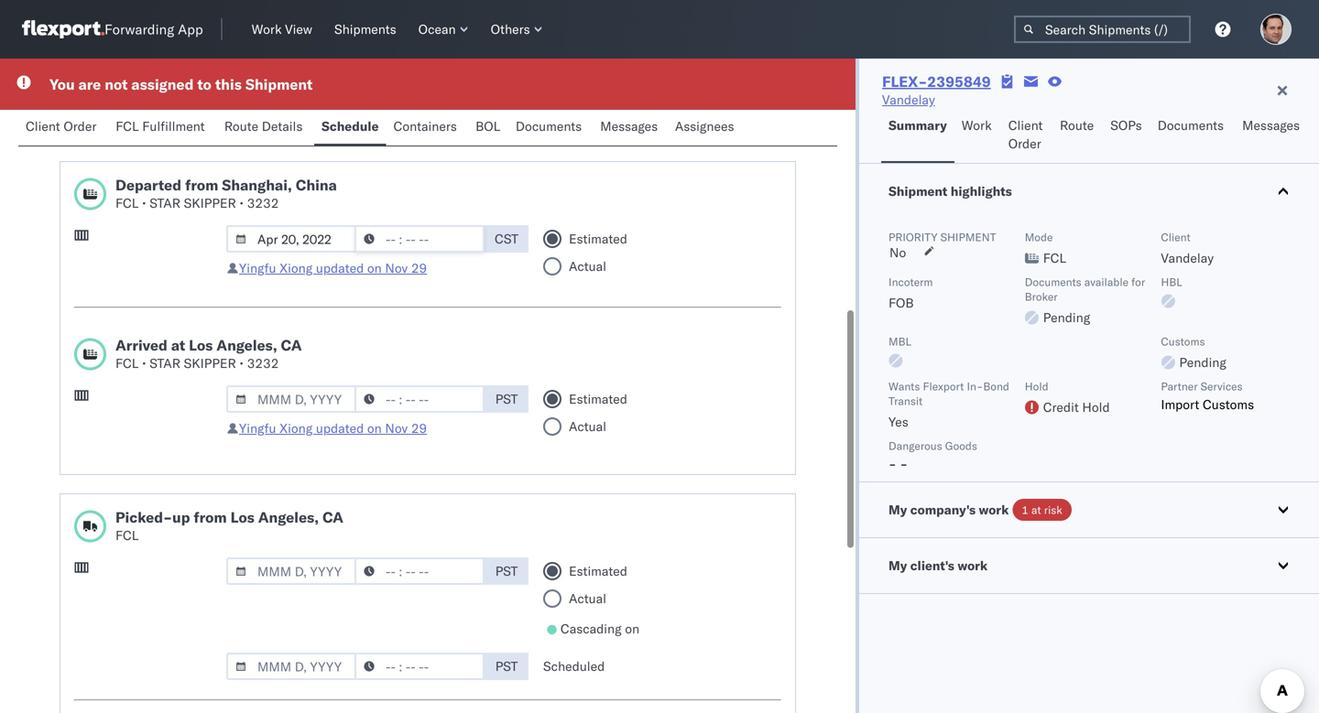 Task type: vqa. For each thing, say whether or not it's contained in the screenshot.
ACTIVITY LOG button
no



Task type: locate. For each thing, give the bounding box(es) containing it.
0 vertical spatial pending
[[1043, 310, 1090, 326]]

yingfu xiong updated on nov 29 button
[[239, 260, 427, 276], [239, 421, 427, 437]]

MMM D, YYYY text field
[[226, 225, 356, 253], [226, 386, 356, 413], [226, 558, 356, 585]]

china
[[296, 176, 337, 194]]

are
[[78, 75, 101, 93]]

work inside button
[[958, 558, 988, 574]]

2 -- : -- -- text field from the top
[[355, 386, 485, 413]]

nov for departed from shanghai, china
[[385, 260, 408, 276]]

summary button
[[881, 109, 954, 163]]

my for my company's work
[[889, 502, 907, 518]]

vandelay inside client vandelay incoterm fob
[[1161, 250, 1214, 266]]

messages button
[[1235, 109, 1310, 163], [593, 110, 668, 146]]

1 vertical spatial actual
[[569, 419, 607, 435]]

work view link
[[244, 17, 320, 41]]

0 vertical spatial pst
[[495, 391, 518, 407]]

1 yingfu from the top
[[239, 260, 276, 276]]

this
[[215, 75, 242, 93]]

1 horizontal spatial work
[[962, 117, 992, 133]]

flex-2395849
[[882, 72, 991, 91]]

1 vertical spatial from
[[194, 508, 227, 527]]

3 pst from the top
[[495, 659, 518, 675]]

3232
[[247, 195, 279, 211], [247, 355, 279, 371]]

at inside arrived at los angeles, ca fcl • star skipper • 3232
[[171, 336, 185, 355]]

assigned
[[131, 75, 194, 93]]

2 star from the top
[[150, 355, 181, 371]]

client down you
[[26, 118, 60, 134]]

risk
[[1044, 503, 1063, 517]]

2 vertical spatial mmm d, yyyy text field
[[226, 558, 356, 585]]

sops
[[1111, 117, 1142, 133]]

0 vertical spatial estimated
[[569, 231, 628, 247]]

picked-up from los angeles, ca fcl
[[115, 508, 344, 544]]

1 horizontal spatial documents
[[1025, 275, 1082, 289]]

los
[[189, 336, 213, 355], [230, 508, 255, 527]]

2 actual from the top
[[569, 419, 607, 435]]

0 vertical spatial 29
[[411, 260, 427, 276]]

work down the 2395849
[[962, 117, 992, 133]]

2 skipper from the top
[[184, 355, 236, 371]]

work
[[252, 21, 282, 37], [962, 117, 992, 133]]

29
[[411, 260, 427, 276], [411, 421, 427, 437]]

0 vertical spatial yingfu xiong updated on nov 29 button
[[239, 260, 427, 276]]

my left client's
[[889, 558, 907, 574]]

1 xiong from the top
[[280, 260, 313, 276]]

documents right sops
[[1158, 117, 1224, 133]]

forwarding app
[[104, 21, 203, 38]]

0 vertical spatial order
[[64, 118, 97, 134]]

2 horizontal spatial client
[[1161, 230, 1191, 244]]

2 updated from the top
[[316, 421, 364, 437]]

dangerous
[[889, 439, 942, 453]]

from right up
[[194, 508, 227, 527]]

1 vertical spatial order
[[1008, 136, 1041, 152]]

los right up
[[230, 508, 255, 527]]

order right work button
[[1008, 136, 1041, 152]]

MMM D, YYYY text field
[[226, 653, 356, 681]]

shipments link
[[327, 17, 404, 41]]

0 horizontal spatial order
[[64, 118, 97, 134]]

1 updated from the top
[[316, 260, 364, 276]]

3 mmm d, yyyy text field from the top
[[226, 558, 356, 585]]

2 vertical spatial estimated
[[569, 563, 628, 579]]

documents right bol "button"
[[516, 118, 582, 134]]

0 vertical spatial ca
[[281, 336, 302, 355]]

0 horizontal spatial -
[[889, 456, 897, 472]]

1 horizontal spatial pending
[[1179, 355, 1227, 371]]

0 horizontal spatial shipment
[[245, 75, 313, 93]]

1 horizontal spatial route
[[1060, 117, 1094, 133]]

fcl down departed
[[115, 195, 139, 211]]

my left company's
[[889, 502, 907, 518]]

vandelay up hbl
[[1161, 250, 1214, 266]]

fcl down arrived
[[115, 355, 139, 371]]

hold up 'credit'
[[1025, 380, 1049, 393]]

ca inside picked-up from los angeles, ca fcl
[[323, 508, 344, 527]]

yingfu down arrived at los angeles, ca fcl • star skipper • 3232
[[239, 421, 276, 437]]

vandelay
[[882, 92, 935, 108], [1161, 250, 1214, 266]]

fcl down not
[[116, 118, 139, 134]]

at right 1 at the bottom right
[[1032, 503, 1041, 517]]

skipper inside arrived at los angeles, ca fcl • star skipper • 3232
[[184, 355, 236, 371]]

0 vertical spatial mmm d, yyyy text field
[[226, 225, 356, 253]]

pending
[[1043, 310, 1090, 326], [1179, 355, 1227, 371]]

star down departed
[[150, 195, 181, 211]]

los right arrived
[[189, 336, 213, 355]]

1 skipper from the top
[[184, 195, 236, 211]]

1 vertical spatial estimated
[[569, 391, 628, 407]]

1 at risk
[[1022, 503, 1063, 517]]

1 29 from the top
[[411, 260, 427, 276]]

pst
[[495, 391, 518, 407], [495, 563, 518, 579], [495, 659, 518, 675]]

client order button down you
[[18, 110, 108, 146]]

estimated for arrived at los angeles, ca
[[569, 391, 628, 407]]

fcl inside departed from shanghai, china fcl • star skipper • 3232
[[115, 195, 139, 211]]

2 yingfu from the top
[[239, 421, 276, 437]]

0 vertical spatial yingfu xiong updated on nov 29
[[239, 260, 427, 276]]

xiong for angeles,
[[280, 421, 313, 437]]

1 horizontal spatial hold
[[1082, 399, 1110, 415]]

0 vertical spatial 3232
[[247, 195, 279, 211]]

details
[[262, 118, 303, 134]]

estimated
[[569, 231, 628, 247], [569, 391, 628, 407], [569, 563, 628, 579]]

0 horizontal spatial messages button
[[593, 110, 668, 146]]

xiong for china
[[280, 260, 313, 276]]

no
[[890, 245, 906, 261]]

0 horizontal spatial messages
[[600, 118, 658, 134]]

1 vertical spatial skipper
[[184, 355, 236, 371]]

angeles,
[[216, 336, 277, 355], [258, 508, 319, 527]]

client for client order button to the right
[[1008, 117, 1043, 133]]

bol
[[476, 118, 500, 134]]

1 -- : -- -- text field from the top
[[355, 225, 485, 253]]

1 horizontal spatial -
[[900, 456, 908, 472]]

0 vertical spatial work
[[252, 21, 282, 37]]

updated
[[316, 260, 364, 276], [316, 421, 364, 437]]

hold right 'credit'
[[1082, 399, 1110, 415]]

yingfu xiong updated on nov 29
[[239, 260, 427, 276], [239, 421, 427, 437]]

fcl down mode
[[1043, 250, 1066, 266]]

1 vertical spatial ca
[[323, 508, 344, 527]]

order down are
[[64, 118, 97, 134]]

work inside button
[[962, 117, 992, 133]]

1 horizontal spatial client order
[[1008, 117, 1043, 152]]

0 vertical spatial angeles,
[[216, 336, 277, 355]]

0 vertical spatial actual
[[569, 258, 607, 274]]

route inside 'button'
[[224, 118, 258, 134]]

work left view
[[252, 21, 282, 37]]

pst for picked-up from los angeles, ca
[[495, 563, 518, 579]]

1 nov from the top
[[385, 260, 408, 276]]

los inside picked-up from los angeles, ca fcl
[[230, 508, 255, 527]]

ca inside arrived at los angeles, ca fcl • star skipper • 3232
[[281, 336, 302, 355]]

client for the leftmost client order button
[[26, 118, 60, 134]]

documents
[[1158, 117, 1224, 133], [516, 118, 582, 134], [1025, 275, 1082, 289]]

others
[[491, 21, 530, 37]]

hold
[[1025, 380, 1049, 393], [1082, 399, 1110, 415]]

2 - from the left
[[900, 456, 908, 472]]

1 yingfu xiong updated on nov 29 from the top
[[239, 260, 427, 276]]

0 horizontal spatial los
[[189, 336, 213, 355]]

0 vertical spatial xiong
[[280, 260, 313, 276]]

documents inside "documents available for broker"
[[1025, 275, 1082, 289]]

actual
[[569, 258, 607, 274], [569, 419, 607, 435], [569, 591, 607, 607]]

client order button
[[1001, 109, 1053, 163], [18, 110, 108, 146]]

client up hbl
[[1161, 230, 1191, 244]]

star inside departed from shanghai, china fcl • star skipper • 3232
[[150, 195, 181, 211]]

1 vertical spatial los
[[230, 508, 255, 527]]

0 horizontal spatial route
[[224, 118, 258, 134]]

client order down you
[[26, 118, 97, 134]]

1 - from the left
[[889, 456, 897, 472]]

yingfu for angeles,
[[239, 421, 276, 437]]

1 vertical spatial at
[[1032, 503, 1041, 517]]

order
[[64, 118, 97, 134], [1008, 136, 1041, 152]]

from
[[185, 176, 218, 194], [194, 508, 227, 527]]

0 vertical spatial star
[[150, 195, 181, 211]]

1 horizontal spatial shipment
[[889, 183, 948, 199]]

yingfu down departed from shanghai, china fcl • star skipper • 3232
[[239, 260, 276, 276]]

from right departed
[[185, 176, 218, 194]]

0 horizontal spatial hold
[[1025, 380, 1049, 393]]

messages
[[1242, 117, 1300, 133], [600, 118, 658, 134]]

0 horizontal spatial client order button
[[18, 110, 108, 146]]

1 vertical spatial shipment
[[889, 183, 948, 199]]

fulfillment
[[142, 118, 205, 134]]

star down arrived
[[150, 355, 181, 371]]

fcl down picked-
[[115, 528, 139, 544]]

3 -- : -- -- text field from the top
[[355, 558, 485, 585]]

2 mmm d, yyyy text field from the top
[[226, 386, 356, 413]]

2 my from the top
[[889, 558, 907, 574]]

1 vertical spatial updated
[[316, 421, 364, 437]]

1 vertical spatial pst
[[495, 563, 518, 579]]

1 vertical spatial work
[[962, 117, 992, 133]]

Search Shipments (/) text field
[[1014, 16, 1191, 43]]

2 pst from the top
[[495, 563, 518, 579]]

mmm d, yyyy text field for los
[[226, 558, 356, 585]]

mode
[[1025, 230, 1053, 244]]

my inside my client's work button
[[889, 558, 907, 574]]

at right arrived
[[171, 336, 185, 355]]

work for my company's work
[[979, 502, 1009, 518]]

my
[[889, 502, 907, 518], [889, 558, 907, 574]]

0 vertical spatial nov
[[385, 260, 408, 276]]

1 pst from the top
[[495, 391, 518, 407]]

1 vertical spatial nov
[[385, 421, 408, 437]]

0 vertical spatial at
[[171, 336, 185, 355]]

0 vertical spatial from
[[185, 176, 218, 194]]

0 vertical spatial work
[[979, 502, 1009, 518]]

1 vertical spatial 29
[[411, 421, 427, 437]]

1 horizontal spatial documents button
[[1150, 109, 1235, 163]]

flex-
[[882, 72, 927, 91]]

customs up partner
[[1161, 335, 1205, 349]]

0 horizontal spatial ca
[[281, 336, 302, 355]]

0 vertical spatial hold
[[1025, 380, 1049, 393]]

incoterm
[[889, 275, 933, 289]]

yingfu xiong updated on nov 29 button for arrived at los angeles, ca
[[239, 421, 427, 437]]

work right client's
[[958, 558, 988, 574]]

0 horizontal spatial client
[[26, 118, 60, 134]]

0 vertical spatial los
[[189, 336, 213, 355]]

skipper
[[184, 195, 236, 211], [184, 355, 236, 371]]

2 vertical spatial actual
[[569, 591, 607, 607]]

0 vertical spatial on
[[367, 260, 382, 276]]

2 3232 from the top
[[247, 355, 279, 371]]

1 vertical spatial yingfu xiong updated on nov 29 button
[[239, 421, 427, 437]]

1 horizontal spatial at
[[1032, 503, 1041, 517]]

1 vertical spatial work
[[958, 558, 988, 574]]

broker
[[1025, 290, 1058, 304]]

1 vertical spatial xiong
[[280, 421, 313, 437]]

0 vertical spatial shipment
[[245, 75, 313, 93]]

partner services import customs
[[1161, 380, 1254, 413]]

documents button right sops
[[1150, 109, 1235, 163]]

0 vertical spatial skipper
[[184, 195, 236, 211]]

documents up 'broker'
[[1025, 275, 1082, 289]]

1 horizontal spatial los
[[230, 508, 255, 527]]

documents button right bol
[[508, 110, 593, 146]]

2 horizontal spatial documents
[[1158, 117, 1224, 133]]

2 yingfu xiong updated on nov 29 button from the top
[[239, 421, 427, 437]]

1 mmm d, yyyy text field from the top
[[226, 225, 356, 253]]

3 estimated from the top
[[569, 563, 628, 579]]

route details button
[[217, 110, 314, 146]]

mmm d, yyyy text field for china
[[226, 225, 356, 253]]

0 vertical spatial yingfu
[[239, 260, 276, 276]]

2 estimated from the top
[[569, 391, 628, 407]]

1 estimated from the top
[[569, 231, 628, 247]]

containers button
[[386, 110, 468, 146]]

others button
[[483, 17, 550, 41]]

1 horizontal spatial ca
[[323, 508, 344, 527]]

1 3232 from the top
[[247, 195, 279, 211]]

-- : -- -- text field
[[355, 225, 485, 253], [355, 386, 485, 413], [355, 558, 485, 585], [355, 653, 485, 681]]

on
[[367, 260, 382, 276], [367, 421, 382, 437], [625, 621, 640, 637]]

0 horizontal spatial pending
[[1043, 310, 1090, 326]]

1 vertical spatial mmm d, yyyy text field
[[226, 386, 356, 413]]

1 vertical spatial 3232
[[247, 355, 279, 371]]

1 vertical spatial hold
[[1082, 399, 1110, 415]]

pending down 'broker'
[[1043, 310, 1090, 326]]

2 29 from the top
[[411, 421, 427, 437]]

my for my client's work
[[889, 558, 907, 574]]

yingfu xiong updated on nov 29 button for departed from shanghai, china
[[239, 260, 427, 276]]

client right work button
[[1008, 117, 1043, 133]]

shipment
[[245, 75, 313, 93], [889, 183, 948, 199]]

1 vertical spatial angeles,
[[258, 508, 319, 527]]

0 horizontal spatial at
[[171, 336, 185, 355]]

2 vertical spatial pst
[[495, 659, 518, 675]]

1 vertical spatial vandelay
[[1161, 250, 1214, 266]]

work left 1 at the bottom right
[[979, 502, 1009, 518]]

at
[[171, 336, 185, 355], [1032, 503, 1041, 517]]

work
[[979, 502, 1009, 518], [958, 558, 988, 574]]

actual for arrived at los angeles, ca
[[569, 419, 607, 435]]

0 vertical spatial updated
[[316, 260, 364, 276]]

1 horizontal spatial client
[[1008, 117, 1043, 133]]

2 yingfu xiong updated on nov 29 from the top
[[239, 421, 427, 437]]

estimated for departed from shanghai, china
[[569, 231, 628, 247]]

3232 inside departed from shanghai, china fcl • star skipper • 3232
[[247, 195, 279, 211]]

route left details
[[224, 118, 258, 134]]

2 nov from the top
[[385, 421, 408, 437]]

1 my from the top
[[889, 502, 907, 518]]

2 xiong from the top
[[280, 421, 313, 437]]

0 horizontal spatial documents
[[516, 118, 582, 134]]

vandelay down flex- in the top right of the page
[[882, 92, 935, 108]]

star
[[150, 195, 181, 211], [150, 355, 181, 371]]

1 horizontal spatial messages
[[1242, 117, 1300, 133]]

messages for leftmost messages button
[[600, 118, 658, 134]]

-
[[889, 456, 897, 472], [900, 456, 908, 472]]

1 horizontal spatial order
[[1008, 136, 1041, 152]]

1 vertical spatial pending
[[1179, 355, 1227, 371]]

1 vertical spatial yingfu xiong updated on nov 29
[[239, 421, 427, 437]]

-- : -- -- text field for picked-up from los angeles, ca
[[355, 558, 485, 585]]

pending up services
[[1179, 355, 1227, 371]]

•
[[142, 195, 146, 211], [239, 195, 244, 211], [142, 355, 146, 371], [239, 355, 244, 371]]

route inside button
[[1060, 117, 1094, 133]]

cst
[[495, 231, 518, 247]]

0 vertical spatial vandelay
[[882, 92, 935, 108]]

my client's work
[[889, 558, 988, 574]]

client order button up highlights
[[1001, 109, 1053, 163]]

1 actual from the top
[[569, 258, 607, 274]]

client order right work button
[[1008, 117, 1043, 152]]

1 vertical spatial yingfu
[[239, 421, 276, 437]]

shipment up priority
[[889, 183, 948, 199]]

shipment up details
[[245, 75, 313, 93]]

1 vertical spatial on
[[367, 421, 382, 437]]

0 horizontal spatial client order
[[26, 118, 97, 134]]

0 horizontal spatial work
[[252, 21, 282, 37]]

1 star from the top
[[150, 195, 181, 211]]

flex-2395849 link
[[882, 72, 991, 91]]

1 horizontal spatial vandelay
[[1161, 250, 1214, 266]]

mmm d, yyyy text field for angeles,
[[226, 386, 356, 413]]

credit
[[1043, 399, 1079, 415]]

client
[[1008, 117, 1043, 133], [26, 118, 60, 134], [1161, 230, 1191, 244]]

customs down services
[[1203, 397, 1254, 413]]

0 vertical spatial my
[[889, 502, 907, 518]]

wants
[[889, 380, 920, 393]]

1 vertical spatial my
[[889, 558, 907, 574]]

route left sops
[[1060, 117, 1094, 133]]

1 yingfu xiong updated on nov 29 button from the top
[[239, 260, 427, 276]]

order inside client order
[[1008, 136, 1041, 152]]

xiong
[[280, 260, 313, 276], [280, 421, 313, 437]]

containers
[[393, 118, 457, 134]]

1 vertical spatial star
[[150, 355, 181, 371]]

fcl inside "fcl fulfillment" button
[[116, 118, 139, 134]]



Task type: describe. For each thing, give the bounding box(es) containing it.
assignees button
[[668, 110, 745, 146]]

you are not assigned to this shipment
[[49, 75, 313, 93]]

documents available for broker
[[1025, 275, 1145, 304]]

3 actual from the top
[[569, 591, 607, 607]]

my client's work button
[[859, 539, 1319, 594]]

client vandelay incoterm fob
[[889, 230, 1214, 311]]

wants flexport in-bond transit yes
[[889, 380, 1010, 430]]

view
[[285, 21, 312, 37]]

on for arrived at los angeles, ca
[[367, 421, 382, 437]]

yes
[[889, 414, 909, 430]]

at for arrived
[[171, 336, 185, 355]]

work for my client's work
[[958, 558, 988, 574]]

forwarding app link
[[22, 20, 203, 38]]

work for work view
[[252, 21, 282, 37]]

0 vertical spatial customs
[[1161, 335, 1205, 349]]

transit
[[889, 394, 923, 408]]

customs inside partner services import customs
[[1203, 397, 1254, 413]]

schedule
[[322, 118, 379, 134]]

messages for right messages button
[[1242, 117, 1300, 133]]

import
[[1161, 397, 1200, 413]]

hbl
[[1161, 275, 1182, 289]]

ocean button
[[411, 17, 476, 41]]

services
[[1201, 380, 1243, 393]]

yingfu xiong updated on nov 29 for departed from shanghai, china
[[239, 260, 427, 276]]

arrived
[[115, 336, 168, 355]]

29 for arrived at los angeles, ca
[[411, 421, 427, 437]]

3232 inside arrived at los angeles, ca fcl • star skipper • 3232
[[247, 355, 279, 371]]

1 horizontal spatial messages button
[[1235, 109, 1310, 163]]

company's
[[910, 502, 976, 518]]

app
[[178, 21, 203, 38]]

dangerous goods - -
[[889, 439, 977, 472]]

2 vertical spatial on
[[625, 621, 640, 637]]

1 horizontal spatial client order button
[[1001, 109, 1053, 163]]

client inside client vandelay incoterm fob
[[1161, 230, 1191, 244]]

skipper inside departed from shanghai, china fcl • star skipper • 3232
[[184, 195, 236, 211]]

shipment highlights
[[889, 183, 1012, 199]]

from inside departed from shanghai, china fcl • star skipper • 3232
[[185, 176, 218, 194]]

flexport. image
[[22, 20, 104, 38]]

for
[[1132, 275, 1145, 289]]

at for 1
[[1032, 503, 1041, 517]]

fcl inside arrived at los angeles, ca fcl • star skipper • 3232
[[115, 355, 139, 371]]

angeles, inside picked-up from los angeles, ca fcl
[[258, 508, 319, 527]]

from inside picked-up from los angeles, ca fcl
[[194, 508, 227, 527]]

yingfu for china
[[239, 260, 276, 276]]

route details
[[224, 118, 303, 134]]

arrived at los angeles, ca fcl • star skipper • 3232
[[115, 336, 302, 371]]

partner
[[1161, 380, 1198, 393]]

fob
[[889, 295, 914, 311]]

bond
[[983, 380, 1010, 393]]

client's
[[910, 558, 955, 574]]

my company's work
[[889, 502, 1009, 518]]

schedule button
[[314, 110, 386, 146]]

actual for departed from shanghai, china
[[569, 258, 607, 274]]

in-
[[967, 380, 983, 393]]

documents for left documents button
[[516, 118, 582, 134]]

nov for arrived at los angeles, ca
[[385, 421, 408, 437]]

work button
[[954, 109, 1001, 163]]

-- : -- -- text field for departed from shanghai, china
[[355, 225, 485, 253]]

updated for arrived at los angeles, ca
[[316, 421, 364, 437]]

credit hold
[[1043, 399, 1110, 415]]

yingfu xiong updated on nov 29 for arrived at los angeles, ca
[[239, 421, 427, 437]]

priority shipment
[[889, 230, 996, 244]]

available
[[1085, 275, 1129, 289]]

cascading
[[561, 621, 622, 637]]

shipment
[[940, 230, 996, 244]]

up
[[172, 508, 190, 527]]

-- : -- -- text field for arrived at los angeles, ca
[[355, 386, 485, 413]]

summary
[[889, 117, 947, 133]]

mbl
[[889, 335, 912, 349]]

29 for departed from shanghai, china
[[411, 260, 427, 276]]

goods
[[945, 439, 977, 453]]

shipment highlights button
[[859, 164, 1319, 219]]

updated for departed from shanghai, china
[[316, 260, 364, 276]]

2395849
[[927, 72, 991, 91]]

route button
[[1053, 109, 1103, 163]]

you
[[49, 75, 75, 93]]

picked-
[[115, 508, 172, 527]]

fcl fulfillment button
[[108, 110, 217, 146]]

shipment inside button
[[889, 183, 948, 199]]

ocean
[[418, 21, 456, 37]]

shanghai,
[[222, 176, 292, 194]]

flexport
[[923, 380, 964, 393]]

documents for rightmost documents button
[[1158, 117, 1224, 133]]

work view
[[252, 21, 312, 37]]

0 horizontal spatial documents button
[[508, 110, 593, 146]]

assignees
[[675, 118, 734, 134]]

on for departed from shanghai, china
[[367, 260, 382, 276]]

bol button
[[468, 110, 508, 146]]

pst for arrived at los angeles, ca
[[495, 391, 518, 407]]

fcl fulfillment
[[116, 118, 205, 134]]

not
[[105, 75, 128, 93]]

4 -- : -- -- text field from the top
[[355, 653, 485, 681]]

to
[[197, 75, 212, 93]]

vandelay link
[[882, 91, 935, 109]]

route for route details
[[224, 118, 258, 134]]

angeles, inside arrived at los angeles, ca fcl • star skipper • 3232
[[216, 336, 277, 355]]

priority
[[889, 230, 938, 244]]

scheduled
[[543, 659, 605, 675]]

work for work
[[962, 117, 992, 133]]

departed from shanghai, china fcl • star skipper • 3232
[[115, 176, 337, 211]]

star inside arrived at los angeles, ca fcl • star skipper • 3232
[[150, 355, 181, 371]]

0 horizontal spatial vandelay
[[882, 92, 935, 108]]

shipments
[[334, 21, 396, 37]]

sops button
[[1103, 109, 1150, 163]]

departed
[[115, 176, 182, 194]]

pending for customs
[[1179, 355, 1227, 371]]

pending for documents available for broker
[[1043, 310, 1090, 326]]

highlights
[[951, 183, 1012, 199]]

cascading on
[[561, 621, 640, 637]]

forwarding
[[104, 21, 174, 38]]

1
[[1022, 503, 1029, 517]]

los inside arrived at los angeles, ca fcl • star skipper • 3232
[[189, 336, 213, 355]]

fcl inside picked-up from los angeles, ca fcl
[[115, 528, 139, 544]]

documents for documents available for broker
[[1025, 275, 1082, 289]]

route for route
[[1060, 117, 1094, 133]]



